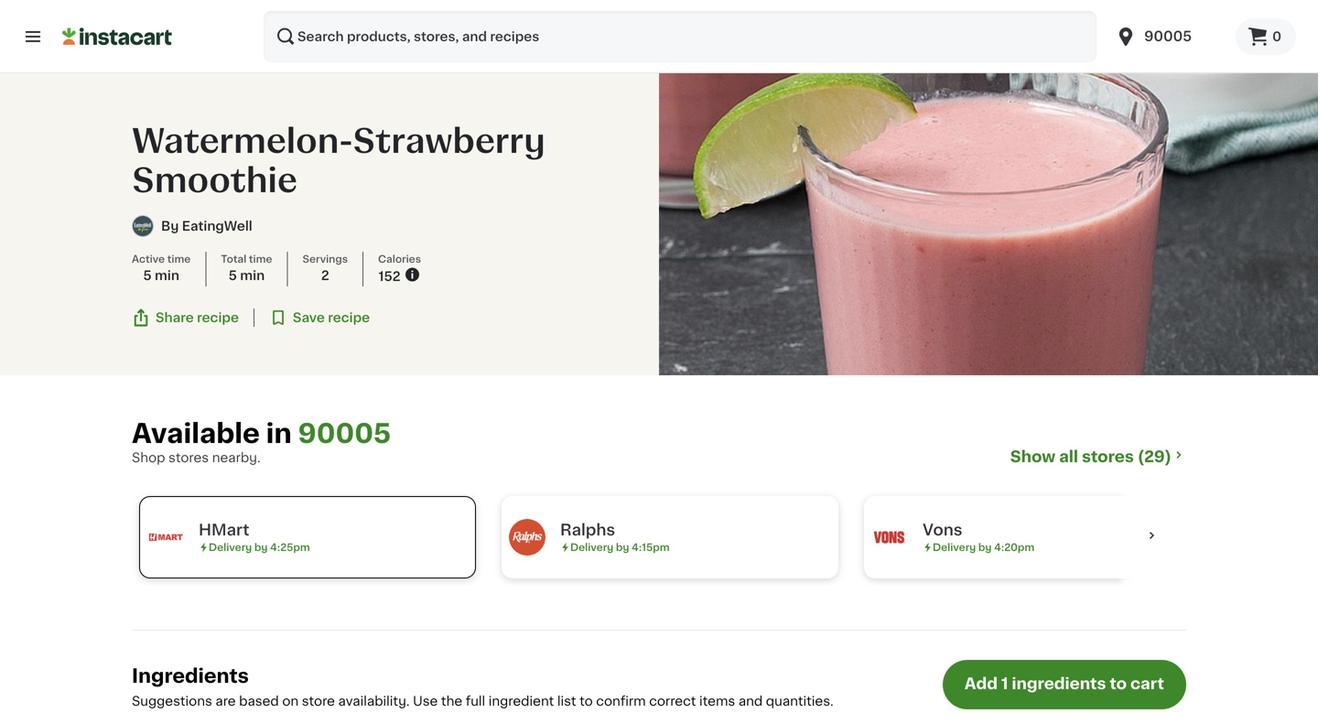Task type: locate. For each thing, give the bounding box(es) containing it.
2 min from the left
[[240, 269, 265, 282]]

recipe right "share"
[[197, 311, 239, 324]]

by eatingwell
[[161, 220, 252, 233]]

2 time from the left
[[249, 254, 272, 264]]

min down total at the top of page
[[240, 269, 265, 282]]

4:25pm
[[270, 543, 310, 553]]

0 horizontal spatial min
[[155, 269, 179, 282]]

by left 4:20pm
[[979, 543, 992, 553]]

hmart image
[[147, 519, 184, 556]]

1 horizontal spatial stores
[[1082, 449, 1134, 465]]

0 horizontal spatial time
[[167, 254, 191, 264]]

2
[[321, 269, 329, 282]]

stores
[[1082, 449, 1134, 465], [169, 451, 209, 464]]

min inside total time 5 min
[[240, 269, 265, 282]]

time right total at the top of page
[[249, 254, 272, 264]]

delivery by 4:25pm
[[209, 543, 310, 553]]

add 1 ingredients to cart
[[965, 676, 1165, 692]]

time for total time 5 min
[[249, 254, 272, 264]]

90005
[[1145, 30, 1192, 43], [298, 421, 391, 447]]

2 recipe from the left
[[328, 311, 370, 324]]

use
[[413, 695, 438, 708]]

suggestions are based on store availability. use the full ingredient list to confirm correct items and quantities.
[[132, 695, 834, 708]]

5
[[143, 269, 152, 282], [229, 269, 237, 282]]

time inside active time 5 min
[[167, 254, 191, 264]]

1 vertical spatial 90005
[[298, 421, 391, 447]]

recipe for save recipe
[[328, 311, 370, 324]]

stores right all
[[1082, 449, 1134, 465]]

time for active time 5 min
[[167, 254, 191, 264]]

store
[[302, 695, 335, 708]]

1 by from the left
[[254, 543, 268, 553]]

1 horizontal spatial recipe
[[328, 311, 370, 324]]

1 time from the left
[[167, 254, 191, 264]]

1 horizontal spatial by
[[616, 543, 630, 553]]

strawberry
[[353, 125, 546, 157]]

1 horizontal spatial 90005
[[1145, 30, 1192, 43]]

None search field
[[264, 11, 1097, 62]]

(29)
[[1138, 449, 1172, 465]]

0 horizontal spatial recipe
[[197, 311, 239, 324]]

3 by from the left
[[979, 543, 992, 553]]

1 horizontal spatial time
[[249, 254, 272, 264]]

stores inside show all stores (29) "button"
[[1082, 449, 1134, 465]]

0 vertical spatial 90005
[[1145, 30, 1192, 43]]

stores down available
[[169, 451, 209, 464]]

delivery
[[209, 543, 252, 553], [570, 543, 614, 553], [933, 543, 976, 553]]

1 horizontal spatial min
[[240, 269, 265, 282]]

cart
[[1131, 676, 1165, 692]]

to right list
[[580, 695, 593, 708]]

eatingwell
[[182, 220, 252, 233]]

delivery for ralphs
[[570, 543, 614, 553]]

and
[[739, 695, 763, 708]]

active time 5 min
[[132, 254, 191, 282]]

1 recipe from the left
[[197, 311, 239, 324]]

correct
[[649, 695, 696, 708]]

time
[[167, 254, 191, 264], [249, 254, 272, 264]]

available in 90005 shop stores nearby.
[[132, 421, 391, 464]]

2 horizontal spatial by
[[979, 543, 992, 553]]

calories
[[378, 254, 421, 264]]

0 horizontal spatial by
[[254, 543, 268, 553]]

time right active
[[167, 254, 191, 264]]

save recipe
[[293, 311, 370, 324]]

delivery down ralphs
[[570, 543, 614, 553]]

0 horizontal spatial delivery
[[209, 543, 252, 553]]

0 vertical spatial to
[[1110, 676, 1127, 692]]

share recipe button
[[132, 309, 239, 327]]

delivery down hmart
[[209, 543, 252, 553]]

delivery down vons
[[933, 543, 976, 553]]

0 horizontal spatial 5
[[143, 269, 152, 282]]

90005 button
[[1104, 11, 1236, 62], [1115, 11, 1225, 62]]

min down active
[[155, 269, 179, 282]]

1 min from the left
[[155, 269, 179, 282]]

1 5 from the left
[[143, 269, 152, 282]]

5 down total at the top of page
[[229, 269, 237, 282]]

1 horizontal spatial delivery
[[570, 543, 614, 553]]

to
[[1110, 676, 1127, 692], [580, 695, 593, 708]]

0 horizontal spatial stores
[[169, 451, 209, 464]]

to left cart
[[1110, 676, 1127, 692]]

time inside total time 5 min
[[249, 254, 272, 264]]

share recipe
[[156, 311, 239, 324]]

2 by from the left
[[616, 543, 630, 553]]

3 delivery from the left
[[933, 543, 976, 553]]

save recipe button
[[269, 309, 370, 327]]

5 inside total time 5 min
[[229, 269, 237, 282]]

by left 4:25pm
[[254, 543, 268, 553]]

min inside active time 5 min
[[155, 269, 179, 282]]

min
[[155, 269, 179, 282], [240, 269, 265, 282]]

1 horizontal spatial to
[[1110, 676, 1127, 692]]

by left the 4:15pm
[[616, 543, 630, 553]]

show all stores (29) button
[[1011, 447, 1187, 467]]

the
[[441, 695, 463, 708]]

delivery for hmart
[[209, 543, 252, 553]]

available
[[132, 421, 260, 447]]

0 horizontal spatial 90005
[[298, 421, 391, 447]]

confirm
[[596, 695, 646, 708]]

smoothie
[[132, 164, 297, 197]]

2 delivery from the left
[[570, 543, 614, 553]]

all
[[1060, 449, 1079, 465]]

watermelon-strawberry smoothie image
[[659, 73, 1319, 375]]

by
[[254, 543, 268, 553], [616, 543, 630, 553], [979, 543, 992, 553]]

are
[[216, 695, 236, 708]]

vons image
[[872, 519, 908, 556]]

by for hmart
[[254, 543, 268, 553]]

1 delivery from the left
[[209, 543, 252, 553]]

recipe
[[197, 311, 239, 324], [328, 311, 370, 324]]

recipe right save
[[328, 311, 370, 324]]

min for total time 5 min
[[240, 269, 265, 282]]

2 5 from the left
[[229, 269, 237, 282]]

5 inside active time 5 min
[[143, 269, 152, 282]]

1 horizontal spatial 5
[[229, 269, 237, 282]]

5 down active
[[143, 269, 152, 282]]

total
[[221, 254, 246, 264]]

watermelon-
[[132, 125, 353, 157]]

1 vertical spatial to
[[580, 695, 593, 708]]

2 horizontal spatial delivery
[[933, 543, 976, 553]]



Task type: vqa. For each thing, say whether or not it's contained in the screenshot.


Task type: describe. For each thing, give the bounding box(es) containing it.
availability.
[[338, 695, 410, 708]]

4:20pm
[[995, 543, 1035, 553]]

by for vons
[[979, 543, 992, 553]]

instacart logo image
[[62, 26, 172, 48]]

ralphs
[[560, 522, 615, 538]]

share
[[156, 311, 194, 324]]

shop
[[132, 451, 165, 464]]

in
[[266, 421, 292, 447]]

delivery by 4:15pm
[[570, 543, 670, 553]]

watermelon-strawberry smoothie
[[132, 125, 546, 197]]

save
[[293, 311, 325, 324]]

add
[[965, 676, 998, 692]]

based
[[239, 695, 279, 708]]

on
[[282, 695, 299, 708]]

nearby.
[[212, 451, 261, 464]]

4:15pm
[[632, 543, 670, 553]]

0 button
[[1236, 18, 1297, 55]]

show
[[1011, 449, 1056, 465]]

90005 inside available in 90005 shop stores nearby.
[[298, 421, 391, 447]]

delivery for vons
[[933, 543, 976, 553]]

servings 2
[[303, 254, 348, 282]]

add 1 ingredients to cart button
[[943, 660, 1187, 710]]

5 for active time 5 min
[[143, 269, 152, 282]]

quantities.
[[766, 695, 834, 708]]

1 90005 button from the left
[[1104, 11, 1236, 62]]

ingredients
[[1012, 676, 1106, 692]]

stores inside available in 90005 shop stores nearby.
[[169, 451, 209, 464]]

ralphs image
[[509, 519, 546, 556]]

servings
[[303, 254, 348, 264]]

5 for total time 5 min
[[229, 269, 237, 282]]

90005 button
[[298, 419, 391, 449]]

Search field
[[264, 11, 1097, 62]]

1
[[1002, 676, 1009, 692]]

hmart
[[199, 522, 250, 538]]

90005 inside popup button
[[1145, 30, 1192, 43]]

152
[[379, 270, 401, 283]]

2 90005 button from the left
[[1115, 11, 1225, 62]]

recipe for share recipe
[[197, 311, 239, 324]]

0 horizontal spatial to
[[580, 695, 593, 708]]

full
[[466, 695, 485, 708]]

items
[[700, 695, 736, 708]]

vons
[[923, 522, 963, 538]]

suggestions
[[132, 695, 212, 708]]

by for ralphs
[[616, 543, 630, 553]]

by
[[161, 220, 179, 233]]

ingredient
[[489, 695, 554, 708]]

to inside button
[[1110, 676, 1127, 692]]

active
[[132, 254, 165, 264]]

min for active time 5 min
[[155, 269, 179, 282]]

total time 5 min
[[221, 254, 272, 282]]

list
[[558, 695, 577, 708]]

delivery by 4:20pm
[[933, 543, 1035, 553]]

0
[[1273, 30, 1282, 43]]

show all stores (29)
[[1011, 449, 1172, 465]]



